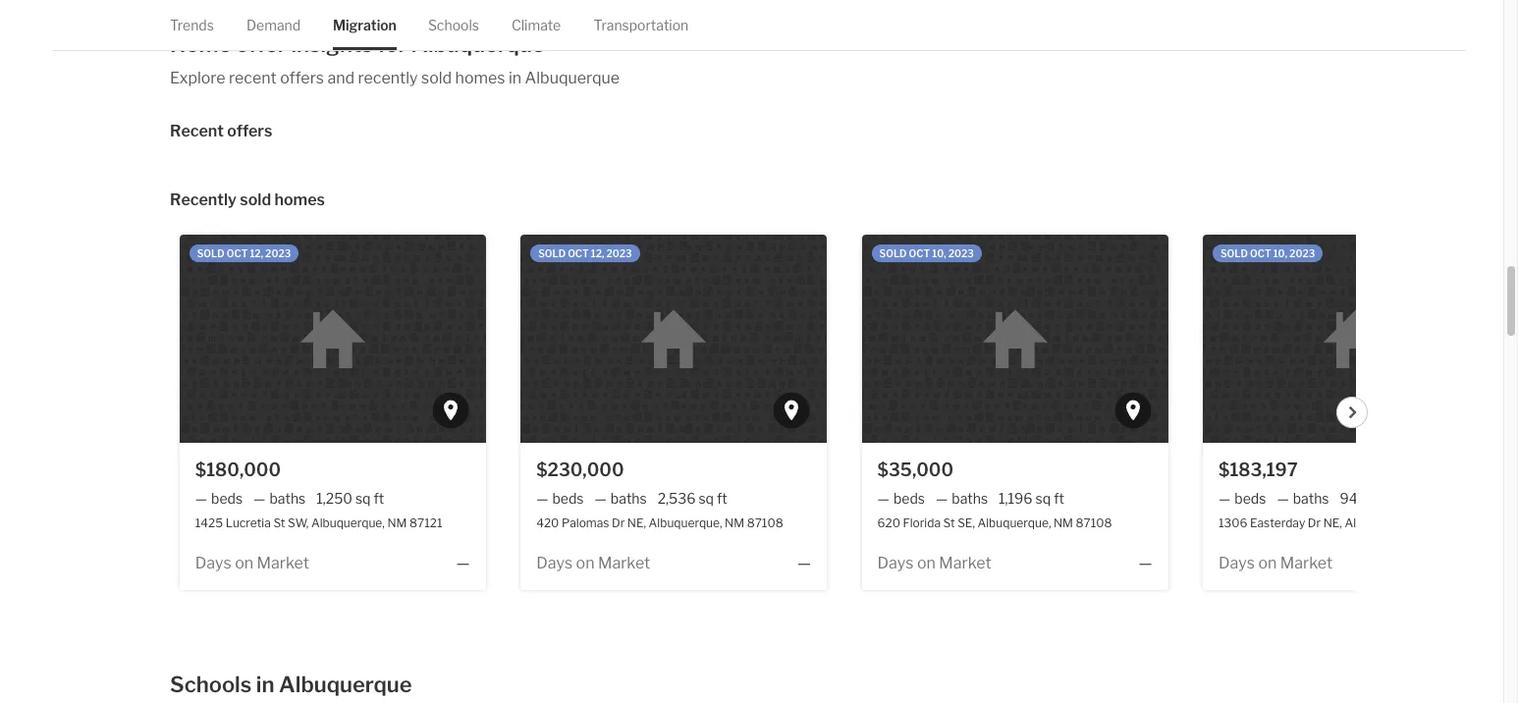 Task type: describe. For each thing, give the bounding box(es) containing it.
demand link
[[247, 0, 301, 50]]

1 horizontal spatial in
[[509, 68, 522, 87]]

ft for $230,000
[[717, 490, 728, 507]]

2,536
[[658, 490, 696, 507]]

photo of 1306 easterday dr ne, albuquerque, nm 87112 image
[[1203, 234, 1510, 442]]

insights
[[291, 31, 373, 56]]

2023 for $230,000
[[607, 247, 632, 259]]

oct for $230,000
[[568, 247, 589, 259]]

sq for $35,000
[[1036, 490, 1051, 507]]

4 market from the left
[[1281, 553, 1333, 572]]

— baths for $35,000
[[936, 490, 988, 507]]

dr for $230,000
[[612, 515, 625, 530]]

explore recent offers and recently sold homes in albuquerque
[[170, 68, 620, 87]]

4 days from the left
[[1219, 553, 1255, 572]]

st for $180,000
[[273, 515, 285, 530]]

transportation link
[[594, 0, 689, 50]]

ne, for $183,197
[[1324, 515, 1343, 530]]

schools link
[[428, 0, 479, 50]]

next image
[[1347, 406, 1359, 418]]

albuquerque, for $230,000
[[649, 515, 722, 530]]

st for $35,000
[[943, 515, 955, 530]]

baths for $35,000
[[952, 490, 988, 507]]

offer
[[236, 31, 287, 56]]

sold oct 10, 2023 for $183,197
[[1221, 247, 1315, 259]]

ft for $183,197
[[1388, 490, 1399, 507]]

$183,197
[[1219, 459, 1298, 480]]

945 sq ft
[[1340, 490, 1399, 507]]

2023 for $180,000
[[265, 247, 291, 259]]

sq for $230,000
[[699, 490, 714, 507]]

lucretia
[[226, 515, 271, 530]]

baths for $183,197
[[1293, 490, 1329, 507]]

demand
[[247, 17, 301, 33]]

1 vertical spatial homes
[[274, 190, 325, 209]]

1 horizontal spatial homes
[[455, 68, 505, 87]]

87108 for $230,000
[[747, 515, 784, 530]]

days for $230,000
[[536, 553, 573, 572]]

se,
[[958, 515, 975, 530]]

ft for $35,000
[[1054, 490, 1065, 507]]

0 vertical spatial offers
[[280, 68, 324, 87]]

albuquerque, for $183,197
[[1345, 515, 1419, 530]]

ft for $180,000
[[374, 490, 384, 507]]

photo of 420 palomas dr ne, albuquerque, nm 87108 image
[[521, 234, 827, 442]]

beds for $230,000
[[552, 490, 584, 507]]

market for $180,000
[[257, 553, 309, 572]]

2,536 sq ft
[[658, 490, 728, 507]]

ne, for $230,000
[[627, 515, 646, 530]]

1 vertical spatial albuquerque
[[525, 68, 620, 87]]

sold for $35,000
[[880, 247, 907, 259]]

recent
[[170, 121, 224, 140]]

climate link
[[512, 0, 561, 50]]

1306
[[1219, 515, 1248, 530]]

market for $35,000
[[939, 553, 992, 572]]

420 palomas dr ne, albuquerque, nm 87108
[[536, 515, 784, 530]]

florida
[[903, 515, 941, 530]]

— beds for $183,197
[[1219, 490, 1266, 507]]

recently sold homes
[[170, 190, 325, 209]]

sq for $180,000
[[355, 490, 371, 507]]

1 vertical spatial sold
[[240, 190, 271, 209]]

2 vertical spatial albuquerque
[[279, 671, 412, 697]]

sw,
[[288, 515, 309, 530]]

schools for schools
[[428, 17, 479, 33]]

days for $180,000
[[195, 553, 232, 572]]

baths for $230,000
[[611, 490, 647, 507]]

sold oct 10, 2023 for $35,000
[[880, 247, 974, 259]]

87108 for $35,000
[[1076, 515, 1112, 530]]

12, for $180,000
[[250, 247, 263, 259]]

days for $35,000
[[878, 553, 914, 572]]

dr for $183,197
[[1308, 515, 1321, 530]]

— beds for $35,000
[[878, 490, 925, 507]]

1425
[[195, 515, 223, 530]]

nm for $180,000
[[387, 515, 407, 530]]

market for $230,000
[[598, 553, 651, 572]]

days on market for $180,000
[[195, 553, 309, 572]]

home
[[170, 31, 231, 56]]



Task type: vqa. For each thing, say whether or not it's contained in the screenshot.
1,196
yes



Task type: locate. For each thing, give the bounding box(es) containing it.
4 sq from the left
[[1370, 490, 1385, 507]]

2 days from the left
[[536, 553, 573, 572]]

photo of 1425 lucretia st sw, albuquerque, nm 87121 image
[[179, 234, 486, 442]]

days on market down palomas
[[536, 553, 651, 572]]

sold
[[197, 247, 225, 259], [538, 247, 566, 259], [880, 247, 907, 259], [1221, 247, 1248, 259]]

days on market down lucretia
[[195, 553, 309, 572]]

4 days on market from the left
[[1219, 553, 1333, 572]]

oct for $35,000
[[909, 247, 930, 259]]

2 beds from the left
[[552, 490, 584, 507]]

baths up "se,"
[[952, 490, 988, 507]]

albuquerque
[[412, 31, 545, 56], [525, 68, 620, 87], [279, 671, 412, 697]]

days down 1306
[[1219, 553, 1255, 572]]

1 horizontal spatial sold oct 12, 2023
[[538, 247, 632, 259]]

1 horizontal spatial ne,
[[1324, 515, 1343, 530]]

schools in albuquerque
[[170, 671, 412, 697]]

offers right recent
[[227, 121, 272, 140]]

1 vertical spatial in
[[256, 671, 275, 697]]

trends
[[170, 17, 214, 33]]

homes right recently
[[274, 190, 325, 209]]

2 — beds from the left
[[536, 490, 584, 507]]

sq for $183,197
[[1370, 490, 1385, 507]]

—
[[195, 490, 207, 507], [254, 490, 266, 507], [536, 490, 549, 507], [595, 490, 607, 507], [878, 490, 890, 507], [936, 490, 948, 507], [1219, 490, 1231, 507], [1277, 490, 1289, 507], [456, 553, 470, 572], [798, 553, 811, 572], [1139, 553, 1153, 572]]

offers left and
[[280, 68, 324, 87]]

on for $230,000
[[576, 553, 595, 572]]

sq
[[355, 490, 371, 507], [699, 490, 714, 507], [1036, 490, 1051, 507], [1370, 490, 1385, 507]]

albuquerque, down '1,196'
[[978, 515, 1051, 530]]

2 10, from the left
[[1274, 247, 1288, 259]]

beds for $183,197
[[1235, 490, 1266, 507]]

on down lucretia
[[235, 553, 253, 572]]

oct for $180,000
[[227, 247, 248, 259]]

— beds up 420
[[536, 490, 584, 507]]

beds up palomas
[[552, 490, 584, 507]]

and
[[327, 68, 355, 87]]

— baths for $180,000
[[254, 490, 306, 507]]

0 horizontal spatial sold oct 10, 2023
[[880, 247, 974, 259]]

0 horizontal spatial 87108
[[747, 515, 784, 530]]

— baths for $183,197
[[1277, 490, 1329, 507]]

1 horizontal spatial offers
[[280, 68, 324, 87]]

3 days from the left
[[878, 553, 914, 572]]

sold for $180,000
[[197, 247, 225, 259]]

1 days from the left
[[195, 553, 232, 572]]

ne,
[[627, 515, 646, 530], [1324, 515, 1343, 530]]

4 — beds from the left
[[1219, 490, 1266, 507]]

sold oct 10, 2023
[[880, 247, 974, 259], [1221, 247, 1315, 259]]

1 horizontal spatial 87108
[[1076, 515, 1112, 530]]

st left sw,
[[273, 515, 285, 530]]

days on market for $230,000
[[536, 553, 651, 572]]

3 beds from the left
[[894, 490, 925, 507]]

0 vertical spatial schools
[[428, 17, 479, 33]]

12,
[[250, 247, 263, 259], [591, 247, 604, 259]]

2 ne, from the left
[[1324, 515, 1343, 530]]

st
[[273, 515, 285, 530], [943, 515, 955, 530]]

sold for $183,197
[[1221, 247, 1248, 259]]

ft right 945
[[1388, 490, 1399, 507]]

sold oct 12, 2023
[[197, 247, 291, 259], [538, 247, 632, 259]]

baths
[[270, 490, 306, 507], [611, 490, 647, 507], [952, 490, 988, 507], [1293, 490, 1329, 507]]

sq right 945
[[1370, 490, 1385, 507]]

4 beds from the left
[[1235, 490, 1266, 507]]

on
[[235, 553, 253, 572], [576, 553, 595, 572], [917, 553, 936, 572], [1259, 553, 1277, 572]]

photo of 620 florida st se, albuquerque, nm 87108 image
[[862, 234, 1168, 442]]

2 market from the left
[[598, 553, 651, 572]]

ft right 1,250
[[374, 490, 384, 507]]

1,250 sq ft
[[317, 490, 384, 507]]

1,196
[[999, 490, 1033, 507]]

ft
[[374, 490, 384, 507], [717, 490, 728, 507], [1054, 490, 1065, 507], [1388, 490, 1399, 507]]

1 on from the left
[[235, 553, 253, 572]]

87121
[[410, 515, 443, 530]]

schools for schools in albuquerque
[[170, 671, 252, 697]]

— baths up sw,
[[254, 490, 306, 507]]

3 2023 from the left
[[948, 247, 974, 259]]

albuquerque,
[[311, 515, 385, 530], [649, 515, 722, 530], [978, 515, 1051, 530], [1345, 515, 1419, 530]]

0 horizontal spatial 10,
[[932, 247, 946, 259]]

1 vertical spatial offers
[[227, 121, 272, 140]]

0 horizontal spatial sold
[[240, 190, 271, 209]]

oct
[[227, 247, 248, 259], [568, 247, 589, 259], [909, 247, 930, 259], [1250, 247, 1272, 259]]

in
[[509, 68, 522, 87], [256, 671, 275, 697]]

ne, down 945
[[1324, 515, 1343, 530]]

schools
[[428, 17, 479, 33], [170, 671, 252, 697]]

beds up florida
[[894, 490, 925, 507]]

recently
[[358, 68, 418, 87]]

3 ft from the left
[[1054, 490, 1065, 507]]

1 2023 from the left
[[265, 247, 291, 259]]

albuquerque, down 2,536 sq ft
[[649, 515, 722, 530]]

days down 420
[[536, 553, 573, 572]]

2 on from the left
[[576, 553, 595, 572]]

on down palomas
[[576, 553, 595, 572]]

2 2023 from the left
[[607, 247, 632, 259]]

1 sq from the left
[[355, 490, 371, 507]]

2023 for $35,000
[[948, 247, 974, 259]]

sold right 'recently'
[[421, 68, 452, 87]]

620
[[878, 515, 901, 530]]

home offer insights for albuquerque
[[170, 31, 545, 56]]

sold for $230,000
[[538, 247, 566, 259]]

2 nm from the left
[[725, 515, 745, 530]]

1 horizontal spatial sold
[[421, 68, 452, 87]]

1 — beds from the left
[[195, 490, 243, 507]]

2 sq from the left
[[699, 490, 714, 507]]

1 horizontal spatial sold oct 10, 2023
[[1221, 247, 1315, 259]]

1 horizontal spatial 12,
[[591, 247, 604, 259]]

2 baths from the left
[[611, 490, 647, 507]]

0 horizontal spatial st
[[273, 515, 285, 530]]

beds for $35,000
[[894, 490, 925, 507]]

$230,000
[[536, 459, 624, 480]]

on for $180,000
[[235, 553, 253, 572]]

3 nm from the left
[[1054, 515, 1074, 530]]

87112
[[1443, 515, 1476, 530]]

10,
[[932, 247, 946, 259], [1274, 247, 1288, 259]]

days on market down florida
[[878, 553, 992, 572]]

945
[[1340, 490, 1367, 507]]

2 — baths from the left
[[595, 490, 647, 507]]

nm down 2,536 sq ft
[[725, 515, 745, 530]]

0 horizontal spatial dr
[[612, 515, 625, 530]]

10, for $35,000
[[932, 247, 946, 259]]

— beds up 1425
[[195, 490, 243, 507]]

days down the 620
[[878, 553, 914, 572]]

nm left '87121'
[[387, 515, 407, 530]]

0 horizontal spatial in
[[256, 671, 275, 697]]

1 — baths from the left
[[254, 490, 306, 507]]

10, for $183,197
[[1274, 247, 1288, 259]]

baths up 420 palomas dr ne, albuquerque, nm 87108
[[611, 490, 647, 507]]

sq right '1,196'
[[1036, 490, 1051, 507]]

ft right '1,196'
[[1054, 490, 1065, 507]]

1 nm from the left
[[387, 515, 407, 530]]

$35,000
[[878, 459, 954, 480]]

recent offers
[[170, 121, 272, 140]]

3 days on market from the left
[[878, 553, 992, 572]]

homes down "schools" link
[[455, 68, 505, 87]]

2 sold oct 12, 2023 from the left
[[538, 247, 632, 259]]

12, for $230,000
[[591, 247, 604, 259]]

2 days on market from the left
[[536, 553, 651, 572]]

migration link
[[333, 0, 397, 50]]

st left "se,"
[[943, 515, 955, 530]]

3 — baths from the left
[[936, 490, 988, 507]]

baths up sw,
[[270, 490, 306, 507]]

620 florida st se, albuquerque, nm 87108
[[878, 515, 1112, 530]]

0 horizontal spatial homes
[[274, 190, 325, 209]]

palomas
[[562, 515, 609, 530]]

— beds for $230,000
[[536, 490, 584, 507]]

sold oct 12, 2023 for $180,000
[[197, 247, 291, 259]]

1 ft from the left
[[374, 490, 384, 507]]

sq right 1,250
[[355, 490, 371, 507]]

2 87108 from the left
[[1076, 515, 1112, 530]]

days on market down easterday
[[1219, 553, 1333, 572]]

4 2023 from the left
[[1290, 247, 1315, 259]]

days on market for $35,000
[[878, 553, 992, 572]]

4 ft from the left
[[1388, 490, 1399, 507]]

climate
[[512, 17, 561, 33]]

days
[[195, 553, 232, 572], [536, 553, 573, 572], [878, 553, 914, 572], [1219, 553, 1255, 572]]

3 — beds from the left
[[878, 490, 925, 507]]

sq right 2,536
[[699, 490, 714, 507]]

3 oct from the left
[[909, 247, 930, 259]]

1306 easterday dr ne, albuquerque, nm 87112
[[1219, 515, 1476, 530]]

2 ft from the left
[[717, 490, 728, 507]]

trends link
[[170, 0, 214, 50]]

1 dr from the left
[[612, 515, 625, 530]]

nm down 1,196 sq ft
[[1054, 515, 1074, 530]]

1,196 sq ft
[[999, 490, 1065, 507]]

0 vertical spatial homes
[[455, 68, 505, 87]]

3 albuquerque, from the left
[[978, 515, 1051, 530]]

— beds
[[195, 490, 243, 507], [536, 490, 584, 507], [878, 490, 925, 507], [1219, 490, 1266, 507]]

1425 lucretia st sw, albuquerque, nm 87121
[[195, 515, 443, 530]]

2 albuquerque, from the left
[[649, 515, 722, 530]]

— baths up palomas
[[595, 490, 647, 507]]

1 st from the left
[[273, 515, 285, 530]]

albuquerque, for $180,000
[[311, 515, 385, 530]]

ft right 2,536
[[717, 490, 728, 507]]

4 albuquerque, from the left
[[1345, 515, 1419, 530]]

0 vertical spatial in
[[509, 68, 522, 87]]

nm for $230,000
[[725, 515, 745, 530]]

on for $35,000
[[917, 553, 936, 572]]

dr right easterday
[[1308, 515, 1321, 530]]

2 sold from the left
[[538, 247, 566, 259]]

3 baths from the left
[[952, 490, 988, 507]]

4 on from the left
[[1259, 553, 1277, 572]]

— baths up "se,"
[[936, 490, 988, 507]]

0 horizontal spatial offers
[[227, 121, 272, 140]]

1 days on market from the left
[[195, 553, 309, 572]]

1 vertical spatial schools
[[170, 671, 252, 697]]

oct for $183,197
[[1250, 247, 1272, 259]]

3 on from the left
[[917, 553, 936, 572]]

beds up 1425
[[211, 490, 243, 507]]

4 oct from the left
[[1250, 247, 1272, 259]]

1 sold oct 10, 2023 from the left
[[880, 247, 974, 259]]

1 10, from the left
[[932, 247, 946, 259]]

1 baths from the left
[[270, 490, 306, 507]]

baths up easterday
[[1293, 490, 1329, 507]]

offers
[[280, 68, 324, 87], [227, 121, 272, 140]]

2023 for $183,197
[[1290, 247, 1315, 259]]

albuquerque, down 1,250 sq ft
[[311, 515, 385, 530]]

nm for $35,000
[[1054, 515, 1074, 530]]

1 sold from the left
[[197, 247, 225, 259]]

albuquerque, for $35,000
[[978, 515, 1051, 530]]

— beds up 1306
[[1219, 490, 1266, 507]]

1,250
[[317, 490, 353, 507]]

on down easterday
[[1259, 553, 1277, 572]]

2 12, from the left
[[591, 247, 604, 259]]

sold right recently
[[240, 190, 271, 209]]

4 nm from the left
[[1421, 515, 1441, 530]]

1 ne, from the left
[[627, 515, 646, 530]]

3 sold from the left
[[880, 247, 907, 259]]

nm
[[387, 515, 407, 530], [725, 515, 745, 530], [1054, 515, 1074, 530], [1421, 515, 1441, 530]]

1 albuquerque, from the left
[[311, 515, 385, 530]]

1 12, from the left
[[250, 247, 263, 259]]

ne, right palomas
[[627, 515, 646, 530]]

2 oct from the left
[[568, 247, 589, 259]]

1 horizontal spatial st
[[943, 515, 955, 530]]

beds up 1306
[[1235, 490, 1266, 507]]

— baths
[[254, 490, 306, 507], [595, 490, 647, 507], [936, 490, 988, 507], [1277, 490, 1329, 507]]

3 sq from the left
[[1036, 490, 1051, 507]]

— baths for $230,000
[[595, 490, 647, 507]]

2 dr from the left
[[1308, 515, 1321, 530]]

1 oct from the left
[[227, 247, 248, 259]]

market down easterday
[[1281, 553, 1333, 572]]

— baths up easterday
[[1277, 490, 1329, 507]]

1 horizontal spatial 10,
[[1274, 247, 1288, 259]]

4 baths from the left
[[1293, 490, 1329, 507]]

0 horizontal spatial ne,
[[627, 515, 646, 530]]

recent
[[229, 68, 277, 87]]

0 horizontal spatial sold oct 12, 2023
[[197, 247, 291, 259]]

baths for $180,000
[[270, 490, 306, 507]]

87108
[[747, 515, 784, 530], [1076, 515, 1112, 530]]

1 horizontal spatial dr
[[1308, 515, 1321, 530]]

albuquerque, down 945 sq ft
[[1345, 515, 1419, 530]]

2 sold oct 10, 2023 from the left
[[1221, 247, 1315, 259]]

explore
[[170, 68, 225, 87]]

homes
[[455, 68, 505, 87], [274, 190, 325, 209]]

— beds up the 620
[[878, 490, 925, 507]]

0 vertical spatial sold
[[421, 68, 452, 87]]

dr right palomas
[[612, 515, 625, 530]]

— beds for $180,000
[[195, 490, 243, 507]]

days down 1425
[[195, 553, 232, 572]]

3 market from the left
[[939, 553, 992, 572]]

0 horizontal spatial schools
[[170, 671, 252, 697]]

2 st from the left
[[943, 515, 955, 530]]

for
[[377, 31, 407, 56]]

recently
[[170, 190, 237, 209]]

sold
[[421, 68, 452, 87], [240, 190, 271, 209]]

4 — baths from the left
[[1277, 490, 1329, 507]]

on down florida
[[917, 553, 936, 572]]

nm left 87112
[[1421, 515, 1441, 530]]

market
[[257, 553, 309, 572], [598, 553, 651, 572], [939, 553, 992, 572], [1281, 553, 1333, 572]]

$180,000
[[195, 459, 281, 480]]

market down "se,"
[[939, 553, 992, 572]]

migration
[[333, 17, 397, 33]]

dr
[[612, 515, 625, 530], [1308, 515, 1321, 530]]

transportation
[[594, 17, 689, 33]]

nm for $183,197
[[1421, 515, 1441, 530]]

1 horizontal spatial schools
[[428, 17, 479, 33]]

1 sold oct 12, 2023 from the left
[[197, 247, 291, 259]]

beds for $180,000
[[211, 490, 243, 507]]

4 sold from the left
[[1221, 247, 1248, 259]]

days on market
[[195, 553, 309, 572], [536, 553, 651, 572], [878, 553, 992, 572], [1219, 553, 1333, 572]]

420
[[536, 515, 559, 530]]

market down 420 palomas dr ne, albuquerque, nm 87108
[[598, 553, 651, 572]]

beds
[[211, 490, 243, 507], [552, 490, 584, 507], [894, 490, 925, 507], [1235, 490, 1266, 507]]

1 market from the left
[[257, 553, 309, 572]]

market down sw,
[[257, 553, 309, 572]]

0 vertical spatial albuquerque
[[412, 31, 545, 56]]

1 87108 from the left
[[747, 515, 784, 530]]

sold oct 12, 2023 for $230,000
[[538, 247, 632, 259]]

0 horizontal spatial 12,
[[250, 247, 263, 259]]

2023
[[265, 247, 291, 259], [607, 247, 632, 259], [948, 247, 974, 259], [1290, 247, 1315, 259]]

easterday
[[1250, 515, 1306, 530]]

1 beds from the left
[[211, 490, 243, 507]]



